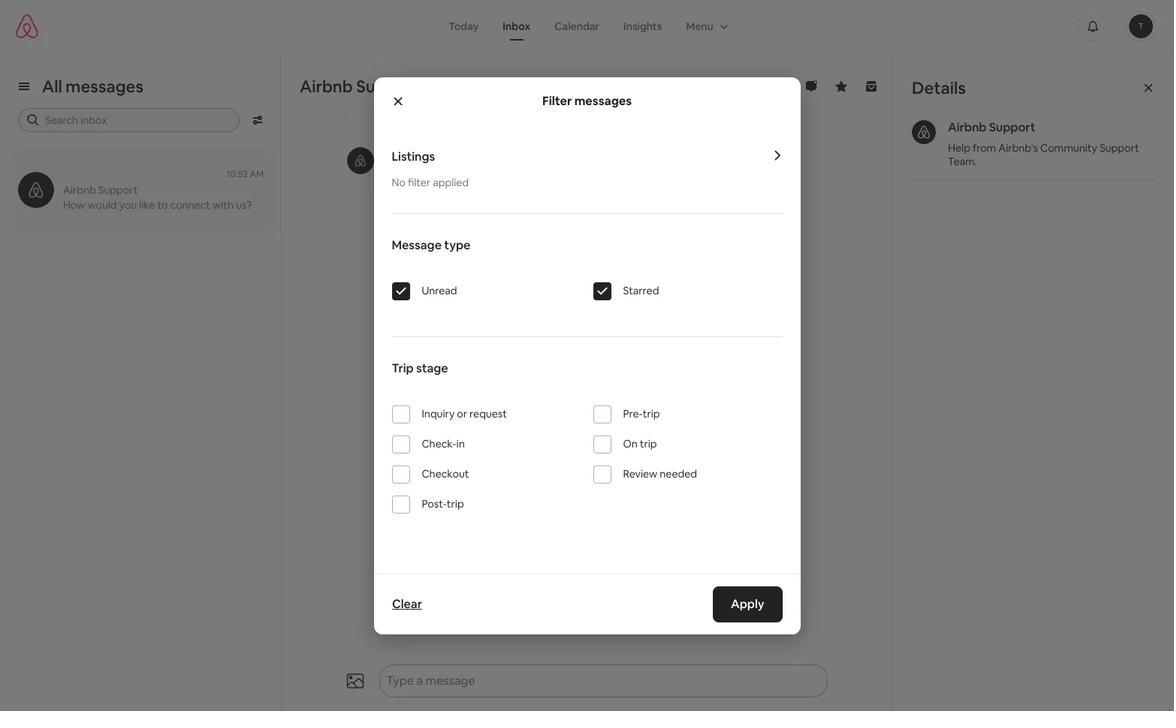 Task type: vqa. For each thing, say whether or not it's contained in the screenshot.
the middle like
yes



Task type: describe. For each thing, give the bounding box(es) containing it.
how inside 10:52 am airbnb support how would you like to connect with us?
[[63, 198, 85, 212]]

tara,
[[397, 166, 423, 182]]

looks
[[426, 166, 455, 182]]

trip stage
[[392, 360, 448, 376]]

conversation with airbnb support heading
[[300, 76, 778, 97]]

1 horizontal spatial would
[[411, 214, 444, 230]]

filter messages
[[542, 93, 632, 109]]

on trip
[[623, 437, 657, 450]]

message type
[[392, 237, 471, 253]]

airbnb for airbnb support
[[300, 76, 353, 97]]

you inside 10:52 am airbnb support how would you like to connect with us?
[[119, 198, 137, 212]]

with inside airbnb support hi tara, looks like you're new to hosting—welcome! let's get you connected with a member of our team right away.
[[383, 184, 407, 200]]

Type a message text field
[[380, 666, 799, 696]]

post-
[[422, 497, 447, 510]]

with inside 10:52 am airbnb support how would you like to connect with us?
[[213, 198, 234, 212]]

airbnb support sent hi tara, looks like you're new to hosting—welcome! let's get you connected with a member of our team right away.. sent oct 27, 2023, 10:52 am group
[[330, 110, 844, 201]]

trip for on trip
[[640, 437, 657, 450]]

applied
[[433, 175, 469, 189]]

community
[[1040, 141, 1097, 155]]

inbox
[[503, 19, 530, 33]]

hosting—welcome!
[[556, 166, 662, 182]]

new
[[515, 166, 538, 182]]

let's
[[665, 166, 691, 182]]

airbnb support
[[300, 76, 420, 97]]

right
[[536, 184, 562, 200]]

like inside airbnb support hi tara, looks like you're new to hosting—welcome! let's get you connected with a member of our team right away.
[[457, 166, 476, 182]]

listings
[[392, 148, 435, 164]]

filter messages dialog
[[374, 77, 800, 634]]

airbnb for airbnb support help from airbnb's community support team.
[[948, 119, 987, 135]]

inquiry
[[422, 407, 455, 420]]

pre-trip
[[623, 407, 660, 420]]

2 vertical spatial like
[[470, 214, 488, 230]]

or
[[457, 407, 467, 420]]

calendar
[[555, 19, 599, 33]]

insights link
[[611, 12, 674, 40]]

a
[[409, 184, 416, 200]]

like inside 10:52 am airbnb support how would you like to connect with us?
[[139, 198, 155, 212]]

starred
[[623, 284, 659, 297]]

of
[[469, 184, 480, 200]]

apply
[[731, 596, 764, 612]]

team.
[[948, 155, 977, 168]]

no
[[392, 175, 406, 189]]

review needed
[[623, 467, 697, 480]]

trip
[[392, 360, 414, 376]]

would inside 10:52 am airbnb support how would you like to connect with us?
[[88, 198, 117, 212]]

unread
[[422, 284, 457, 297]]

all messages heading
[[42, 76, 143, 97]]

from
[[973, 141, 996, 155]]

member
[[418, 184, 466, 200]]

1 horizontal spatial us?
[[580, 214, 598, 230]]

on
[[623, 437, 638, 450]]

our
[[483, 184, 501, 200]]

support for airbnb support
[[356, 76, 420, 97]]

apply button
[[713, 586, 782, 622]]

today
[[449, 19, 479, 33]]

support right community
[[1100, 141, 1139, 155]]

in
[[456, 437, 465, 450]]

Search text field
[[45, 113, 229, 128]]

needed
[[660, 467, 697, 480]]

airbnb for airbnb support hi tara, looks like you're new to hosting—welcome! let's get you connected with a member of our team right away.
[[383, 147, 422, 163]]

get
[[693, 166, 712, 182]]

hi
[[383, 166, 394, 182]]

messages for filter messages
[[574, 93, 632, 109]]



Task type: locate. For each thing, give the bounding box(es) containing it.
like
[[457, 166, 476, 182], [139, 198, 155, 212], [470, 214, 488, 230]]

airbnb support hi tara, looks like you're new to hosting—welcome! let's get you connected with a member of our team right away.
[[383, 147, 798, 200]]

request
[[470, 407, 507, 420]]

to
[[541, 166, 553, 182], [157, 198, 168, 212], [491, 214, 503, 230]]

support for airbnb support hi tara, looks like you're new to hosting—welcome! let's get you connected with a member of our team right away.
[[425, 147, 472, 163]]

1 horizontal spatial to
[[491, 214, 503, 230]]

pre-
[[623, 407, 643, 420]]

filter
[[408, 175, 431, 189]]

to inside airbnb support hi tara, looks like you're new to hosting—welcome! let's get you connected with a member of our team right away.
[[541, 166, 553, 182]]

0 horizontal spatial how
[[63, 198, 85, 212]]

message from airbnb support image
[[347, 147, 374, 174], [347, 147, 374, 174]]

messages up "search" text field
[[66, 76, 143, 97]]

support up looks
[[425, 147, 472, 163]]

0 horizontal spatial to
[[157, 198, 168, 212]]

1 horizontal spatial connect
[[505, 214, 551, 230]]

message
[[392, 237, 442, 253]]

to for like
[[157, 198, 168, 212]]

with
[[383, 184, 407, 200], [213, 198, 234, 212], [554, 214, 578, 230]]

connect
[[170, 198, 210, 212], [505, 214, 551, 230]]

trip for post-trip
[[447, 497, 464, 510]]

inbox link
[[491, 12, 543, 40]]

messages for all messages
[[66, 76, 143, 97]]

support inside 10:52 am airbnb support how would you like to connect with us?
[[98, 183, 138, 197]]

today link
[[437, 12, 491, 40]]

us? down away.
[[580, 214, 598, 230]]

1 vertical spatial to
[[157, 198, 168, 212]]

0 vertical spatial would
[[88, 198, 117, 212]]

0 vertical spatial like
[[457, 166, 476, 182]]

support inside airbnb support hi tara, looks like you're new to hosting—welcome! let's get you connected with a member of our team right away.
[[425, 147, 472, 163]]

support down "search" text field
[[98, 183, 138, 197]]

team
[[504, 184, 533, 200]]

0 horizontal spatial you
[[119, 198, 137, 212]]

clear
[[392, 596, 422, 612]]

0 vertical spatial how
[[63, 198, 85, 212]]

you're
[[478, 166, 512, 182]]

10:52 am airbnb support how would you like to connect with us?
[[63, 168, 264, 212]]

group
[[674, 12, 738, 40]]

0 vertical spatial connect
[[170, 198, 210, 212]]

0 horizontal spatial us?
[[236, 198, 252, 212]]

how
[[63, 198, 85, 212], [383, 214, 408, 230]]

1 vertical spatial us?
[[580, 214, 598, 230]]

2 horizontal spatial with
[[554, 214, 578, 230]]

support
[[356, 76, 420, 97], [989, 119, 1036, 135], [1100, 141, 1139, 155], [425, 147, 472, 163], [98, 183, 138, 197]]

clear button
[[384, 589, 429, 619]]

all messages
[[42, 76, 143, 97]]

1 vertical spatial like
[[139, 198, 155, 212]]

insights
[[623, 19, 662, 33]]

checkout
[[422, 467, 469, 480]]

1 vertical spatial would
[[411, 214, 444, 230]]

airbnb
[[300, 76, 353, 97], [948, 119, 987, 135], [383, 147, 422, 163], [63, 183, 96, 197]]

check-
[[422, 437, 456, 450]]

inquiry or request
[[422, 407, 507, 420]]

airbnb inside airbnb support hi tara, looks like you're new to hosting—welcome! let's get you connected with a member of our team right away.
[[383, 147, 422, 163]]

messages inside dialog
[[574, 93, 632, 109]]

check-in
[[422, 437, 465, 450]]

0 horizontal spatial messages
[[66, 76, 143, 97]]

messages right filter
[[574, 93, 632, 109]]

1 horizontal spatial with
[[383, 184, 407, 200]]

airbnb's
[[999, 141, 1038, 155]]

0 vertical spatial us?
[[236, 198, 252, 212]]

details element
[[892, 53, 1174, 201]]

0 horizontal spatial with
[[213, 198, 234, 212]]

type
[[444, 237, 471, 253]]

support up listings on the left top of the page
[[356, 76, 420, 97]]

you
[[715, 166, 735, 182], [119, 198, 137, 212], [447, 214, 467, 230]]

support for airbnb support help from airbnb's community support team.
[[989, 119, 1036, 135]]

2 vertical spatial to
[[491, 214, 503, 230]]

no filter applied
[[392, 175, 469, 189]]

0 horizontal spatial connect
[[170, 198, 210, 212]]

you inside airbnb support hi tara, looks like you're new to hosting—welcome! let's get you connected with a member of our team right away.
[[715, 166, 735, 182]]

1 horizontal spatial how
[[383, 214, 408, 230]]

connect inside 10:52 am airbnb support how would you like to connect with us?
[[170, 198, 210, 212]]

trip down checkout
[[447, 497, 464, 510]]

trip
[[643, 407, 660, 420], [640, 437, 657, 450], [447, 497, 464, 510]]

0 vertical spatial to
[[541, 166, 553, 182]]

connected
[[738, 166, 798, 182]]

1 vertical spatial you
[[119, 198, 137, 212]]

how would you like to connect with us?
[[383, 214, 598, 230]]

stage
[[416, 360, 448, 376]]

1 vertical spatial connect
[[505, 214, 551, 230]]

1 horizontal spatial you
[[447, 214, 467, 230]]

1 vertical spatial trip
[[640, 437, 657, 450]]

2 horizontal spatial you
[[715, 166, 735, 182]]

1 horizontal spatial messages
[[574, 93, 632, 109]]

trip right 'on'
[[640, 437, 657, 450]]

am
[[250, 168, 264, 180]]

help
[[948, 141, 970, 155]]

0 vertical spatial you
[[715, 166, 735, 182]]

1 vertical spatial how
[[383, 214, 408, 230]]

all
[[42, 76, 62, 97]]

messages
[[66, 76, 143, 97], [574, 93, 632, 109]]

trip up on trip
[[643, 407, 660, 420]]

away.
[[564, 184, 595, 200]]

details
[[912, 77, 966, 98]]

calendar link
[[543, 12, 611, 40]]

trip for pre-trip
[[643, 407, 660, 420]]

airbnb inside airbnb support help from airbnb's community support team.
[[948, 119, 987, 135]]

with down 10:52
[[213, 198, 234, 212]]

with down away.
[[554, 214, 578, 230]]

us? down 10:52
[[236, 198, 252, 212]]

2 vertical spatial you
[[447, 214, 467, 230]]

us? inside 10:52 am airbnb support how would you like to connect with us?
[[236, 198, 252, 212]]

airbnb support image
[[18, 172, 54, 208], [18, 172, 54, 208]]

2 horizontal spatial to
[[541, 166, 553, 182]]

0 vertical spatial trip
[[643, 407, 660, 420]]

filter
[[542, 93, 572, 109]]

airbnb support help from airbnb's community support team.
[[948, 119, 1139, 168]]

review
[[623, 467, 657, 480]]

support up airbnb's at the right
[[989, 119, 1036, 135]]

10:52
[[227, 168, 248, 180]]

airbnb inside 10:52 am airbnb support how would you like to connect with us?
[[63, 183, 96, 197]]

0 horizontal spatial would
[[88, 198, 117, 212]]

airbnb support image
[[912, 120, 936, 144], [912, 120, 936, 144]]

2 vertical spatial trip
[[447, 497, 464, 510]]

with left a
[[383, 184, 407, 200]]

to for new
[[541, 166, 553, 182]]

post-trip
[[422, 497, 464, 510]]

to inside 10:52 am airbnb support how would you like to connect with us?
[[157, 198, 168, 212]]

us?
[[236, 198, 252, 212], [580, 214, 598, 230]]

would
[[88, 198, 117, 212], [411, 214, 444, 230]]



